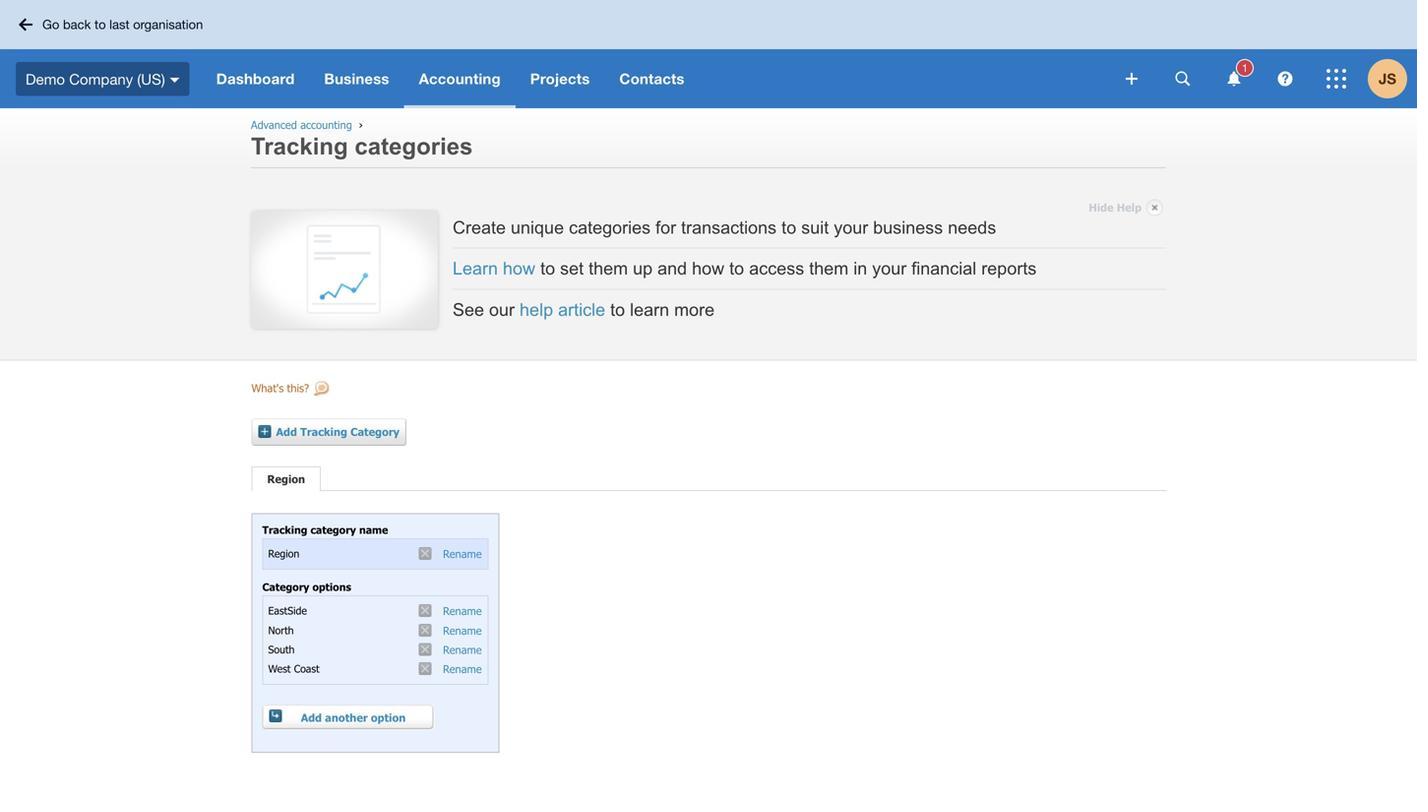 Task type: locate. For each thing, give the bounding box(es) containing it.
0 vertical spatial category
[[351, 425, 400, 439]]

business button
[[309, 49, 404, 108]]

add
[[276, 425, 297, 439], [301, 711, 322, 724]]

2 delete category image from the top
[[419, 663, 432, 675]]

0 horizontal spatial category
[[262, 581, 309, 593]]

(us)
[[137, 70, 165, 87]]

0 vertical spatial your
[[834, 218, 868, 238]]

category
[[311, 524, 356, 536]]

this?
[[287, 381, 309, 395]]

4 rename from the top
[[443, 643, 482, 657]]

0 horizontal spatial categories
[[355, 133, 473, 159]]

transactions
[[681, 218, 777, 238]]

banner containing dashboard
[[0, 0, 1417, 108]]

svg image
[[1327, 69, 1347, 89], [1176, 71, 1191, 86], [1278, 71, 1293, 86], [1126, 73, 1138, 85]]

1 delete category image from the top
[[419, 548, 432, 560]]

1
[[1242, 62, 1248, 74]]

svg image inside go back to last organisation link
[[19, 18, 32, 31]]

to left access
[[730, 258, 744, 278]]

delete category image for eastside
[[419, 605, 432, 617]]

0 vertical spatial tracking
[[251, 133, 348, 159]]

suit
[[801, 218, 829, 238]]

1 horizontal spatial them
[[809, 258, 849, 278]]

categories down ›
[[355, 133, 473, 159]]

how
[[503, 258, 536, 278], [692, 258, 725, 278]]

hide help link
[[1089, 196, 1163, 219]]

to left last
[[94, 17, 106, 32]]

0 vertical spatial delete category image
[[419, 548, 432, 560]]

rename for region
[[443, 548, 482, 561]]

add tracking category link
[[251, 418, 406, 446]]

tracking down what's this? link
[[300, 425, 347, 439]]

learn how link
[[453, 258, 536, 278]]

delete category image
[[419, 548, 432, 560], [419, 605, 432, 617], [419, 624, 432, 637]]

help
[[1117, 201, 1142, 214]]

them
[[589, 258, 628, 278], [809, 258, 849, 278]]

region up category options
[[268, 548, 300, 560]]

categories up up
[[569, 218, 651, 238]]

see our help article to learn more
[[453, 300, 715, 320]]

them left in
[[809, 258, 849, 278]]

banner
[[0, 0, 1417, 108]]

learn how to set them up and how to access them in your financial reports
[[453, 258, 1037, 278]]

add inside button
[[301, 711, 322, 724]]

svg image left the go
[[19, 18, 32, 31]]

help article link
[[520, 300, 605, 320]]

rename
[[443, 548, 482, 561], [443, 605, 482, 618], [443, 624, 482, 637], [443, 643, 482, 657], [443, 663, 482, 676]]

0 vertical spatial delete category image
[[419, 643, 432, 656]]

category up the eastside
[[262, 581, 309, 593]]

1 horizontal spatial add
[[301, 711, 322, 724]]

learn
[[630, 300, 669, 320]]

1 vertical spatial region
[[268, 548, 300, 560]]

3 rename from the top
[[443, 624, 482, 637]]

rename link for west coast
[[443, 663, 482, 676]]

delete category image
[[419, 643, 432, 656], [419, 663, 432, 675]]

1 rename from the top
[[443, 548, 482, 561]]

see
[[453, 300, 484, 320]]

another
[[325, 711, 368, 724]]

0 horizontal spatial how
[[503, 258, 536, 278]]

1 vertical spatial delete category image
[[419, 605, 432, 617]]

svg image inside demo company (us) popup button
[[170, 78, 180, 82]]

north
[[268, 624, 294, 636]]

coast
[[294, 663, 320, 675]]

2 vertical spatial delete category image
[[419, 624, 432, 637]]

category options
[[262, 581, 351, 593]]

svg image left 1
[[1228, 71, 1241, 86]]

name
[[359, 524, 388, 536]]

2 horizontal spatial svg image
[[1228, 71, 1241, 86]]

and
[[658, 258, 687, 278]]

add tracking category
[[276, 425, 400, 439]]

3 delete category image from the top
[[419, 624, 432, 637]]

0 horizontal spatial them
[[589, 258, 628, 278]]

5 rename from the top
[[443, 663, 482, 676]]

rename link for north
[[443, 624, 482, 637]]

0 vertical spatial region
[[267, 472, 305, 486]]

your right in
[[872, 258, 907, 278]]

region
[[267, 472, 305, 486], [268, 548, 300, 560]]

0 horizontal spatial add
[[276, 425, 297, 439]]

advanced
[[251, 118, 297, 131]]

2 rename from the top
[[443, 605, 482, 618]]

region down 'add tracking category' link
[[267, 472, 305, 486]]

category up "name"
[[351, 425, 400, 439]]

1 horizontal spatial categories
[[569, 218, 651, 238]]

0 horizontal spatial svg image
[[19, 18, 32, 31]]

5 rename link from the top
[[443, 663, 482, 676]]

2 delete category image from the top
[[419, 605, 432, 617]]

how right learn
[[503, 258, 536, 278]]

tracking
[[251, 133, 348, 159], [300, 425, 347, 439], [262, 524, 307, 536]]

0 vertical spatial add
[[276, 425, 297, 439]]

3 rename link from the top
[[443, 624, 482, 637]]

4 rename link from the top
[[443, 643, 482, 657]]

for
[[656, 218, 676, 238]]

your right suit
[[834, 218, 868, 238]]

back
[[63, 17, 91, 32]]

svg image
[[19, 18, 32, 31], [1228, 71, 1241, 86], [170, 78, 180, 82]]

demo company (us) button
[[0, 49, 201, 108]]

projects button
[[516, 49, 605, 108]]

svg image right the (us)
[[170, 78, 180, 82]]

west
[[268, 663, 291, 675]]

js
[[1379, 70, 1397, 88]]

2 them from the left
[[809, 258, 849, 278]]

our
[[489, 300, 515, 320]]

business
[[324, 70, 389, 88]]

set
[[560, 258, 584, 278]]

article
[[558, 300, 605, 320]]

advanced accounting › tracking categories
[[251, 118, 473, 159]]

0 vertical spatial categories
[[355, 133, 473, 159]]

to left learn
[[610, 300, 625, 320]]

rename link for eastside
[[443, 605, 482, 618]]

hide help
[[1089, 201, 1142, 214]]

tracking down 'advanced accounting' link
[[251, 133, 348, 159]]

categories
[[355, 133, 473, 159], [569, 218, 651, 238]]

1 horizontal spatial your
[[872, 258, 907, 278]]

rename link
[[443, 548, 482, 561], [443, 605, 482, 618], [443, 624, 482, 637], [443, 643, 482, 657], [443, 663, 482, 676]]

projects
[[530, 70, 590, 88]]

your
[[834, 218, 868, 238], [872, 258, 907, 278]]

add down what's this? link
[[276, 425, 297, 439]]

them left up
[[589, 258, 628, 278]]

1 horizontal spatial svg image
[[170, 78, 180, 82]]

add left the another
[[301, 711, 322, 724]]

2 rename link from the top
[[443, 605, 482, 618]]

how right and
[[692, 258, 725, 278]]

1 vertical spatial delete category image
[[419, 663, 432, 675]]

2 how from the left
[[692, 258, 725, 278]]

tracking left 'category'
[[262, 524, 307, 536]]

financial
[[912, 258, 977, 278]]

1 rename link from the top
[[443, 548, 482, 561]]

1 vertical spatial add
[[301, 711, 322, 724]]

category
[[351, 425, 400, 439], [262, 581, 309, 593]]

1 delete category image from the top
[[419, 643, 432, 656]]

delete category image for west coast
[[419, 663, 432, 675]]

1 horizontal spatial how
[[692, 258, 725, 278]]

add another option
[[301, 711, 406, 724]]

unique
[[511, 218, 564, 238]]

needs
[[948, 218, 996, 238]]

rename link for south
[[443, 643, 482, 657]]

to
[[94, 17, 106, 32], [782, 218, 796, 238], [540, 258, 555, 278], [730, 258, 744, 278], [610, 300, 625, 320]]



Task type: vqa. For each thing, say whether or not it's contained in the screenshot.
Includes
no



Task type: describe. For each thing, give the bounding box(es) containing it.
last
[[109, 17, 130, 32]]

1 vertical spatial categories
[[569, 218, 651, 238]]

go back to last organisation link
[[12, 9, 215, 40]]

demo
[[26, 70, 65, 87]]

dashboard
[[216, 70, 295, 88]]

0 horizontal spatial your
[[834, 218, 868, 238]]

advanced accounting link
[[251, 118, 352, 131]]

1 how from the left
[[503, 258, 536, 278]]

add for add tracking category
[[276, 425, 297, 439]]

to left suit
[[782, 218, 796, 238]]

delete category image for region
[[419, 548, 432, 560]]

what's this? link
[[251, 381, 330, 408]]

reports
[[982, 258, 1037, 278]]

accounting button
[[404, 49, 516, 108]]

categories inside advanced accounting › tracking categories
[[355, 133, 473, 159]]

go
[[42, 17, 59, 32]]

help
[[520, 300, 553, 320]]

add another option button
[[262, 705, 435, 732]]

business
[[873, 218, 943, 238]]

rename for north
[[443, 624, 482, 637]]

up
[[633, 258, 653, 278]]

option
[[371, 711, 406, 724]]

eastside
[[268, 605, 307, 617]]

dashboard link
[[201, 49, 309, 108]]

delete category image for north
[[419, 624, 432, 637]]

rename for eastside
[[443, 605, 482, 618]]

create
[[453, 218, 506, 238]]

accounting
[[300, 118, 352, 131]]

2 vertical spatial tracking
[[262, 524, 307, 536]]

company
[[69, 70, 133, 87]]

what's
[[251, 381, 284, 395]]

to left set
[[540, 258, 555, 278]]

js button
[[1368, 49, 1417, 108]]

options
[[312, 581, 351, 593]]

region link
[[267, 472, 305, 486]]

contacts
[[620, 70, 685, 88]]

demo company (us)
[[26, 70, 165, 87]]

1 vertical spatial tracking
[[300, 425, 347, 439]]

1 vertical spatial your
[[872, 258, 907, 278]]

in
[[854, 258, 867, 278]]

learn
[[453, 258, 498, 278]]

contacts button
[[605, 49, 699, 108]]

more
[[674, 300, 715, 320]]

svg image inside 1 popup button
[[1228, 71, 1241, 86]]

accounting
[[419, 70, 501, 88]]

create unique categories for transactions to suit your business needs
[[453, 218, 996, 238]]

hide
[[1089, 201, 1114, 214]]

tracking inside advanced accounting › tracking categories
[[251, 133, 348, 159]]

tracking category name
[[262, 524, 388, 536]]

west coast
[[268, 663, 320, 675]]

add for add another option
[[301, 711, 322, 724]]

rename link for region
[[443, 548, 482, 561]]

›
[[359, 118, 363, 131]]

1 button
[[1215, 49, 1254, 108]]

organisation
[[133, 17, 203, 32]]

1 them from the left
[[589, 258, 628, 278]]

rename for west coast
[[443, 663, 482, 676]]

go back to last organisation
[[42, 17, 203, 32]]

what's this?
[[251, 381, 309, 395]]

rename for south
[[443, 643, 482, 657]]

delete category image for south
[[419, 643, 432, 656]]

1 vertical spatial category
[[262, 581, 309, 593]]

access
[[749, 258, 804, 278]]

south
[[268, 643, 295, 656]]

1 horizontal spatial category
[[351, 425, 400, 439]]



